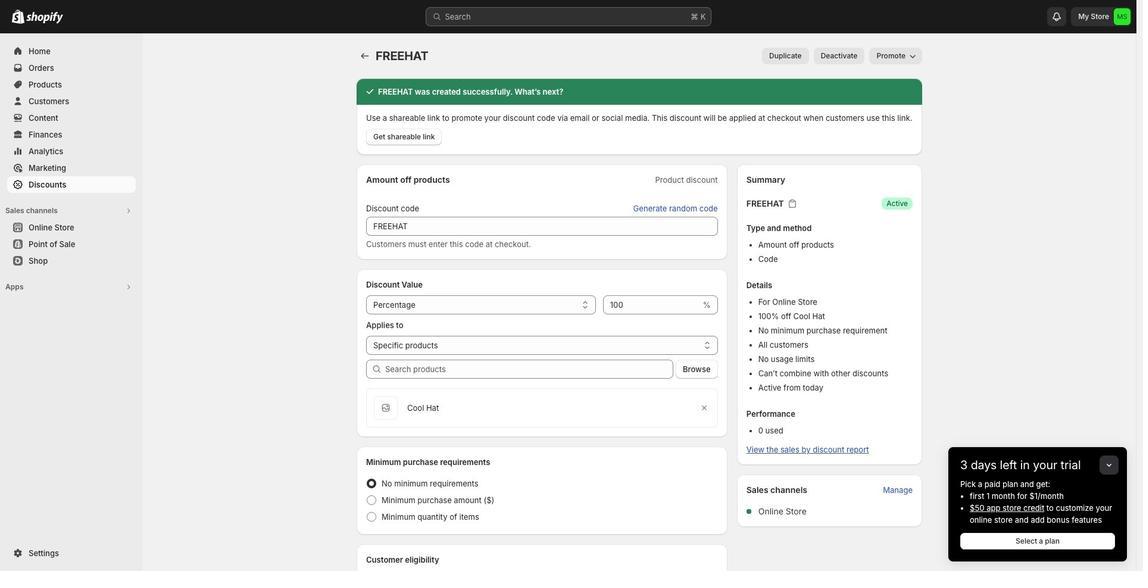 Task type: describe. For each thing, give the bounding box(es) containing it.
Search products text field
[[385, 360, 674, 379]]



Task type: locate. For each thing, give the bounding box(es) containing it.
1 horizontal spatial shopify image
[[26, 12, 63, 24]]

shopify image
[[12, 10, 24, 24], [26, 12, 63, 24]]

None text field
[[366, 217, 718, 236]]

0 horizontal spatial shopify image
[[12, 10, 24, 24]]

None text field
[[603, 295, 701, 314]]

my store image
[[1114, 8, 1131, 25]]



Task type: vqa. For each thing, say whether or not it's contained in the screenshot.
My Store image
yes



